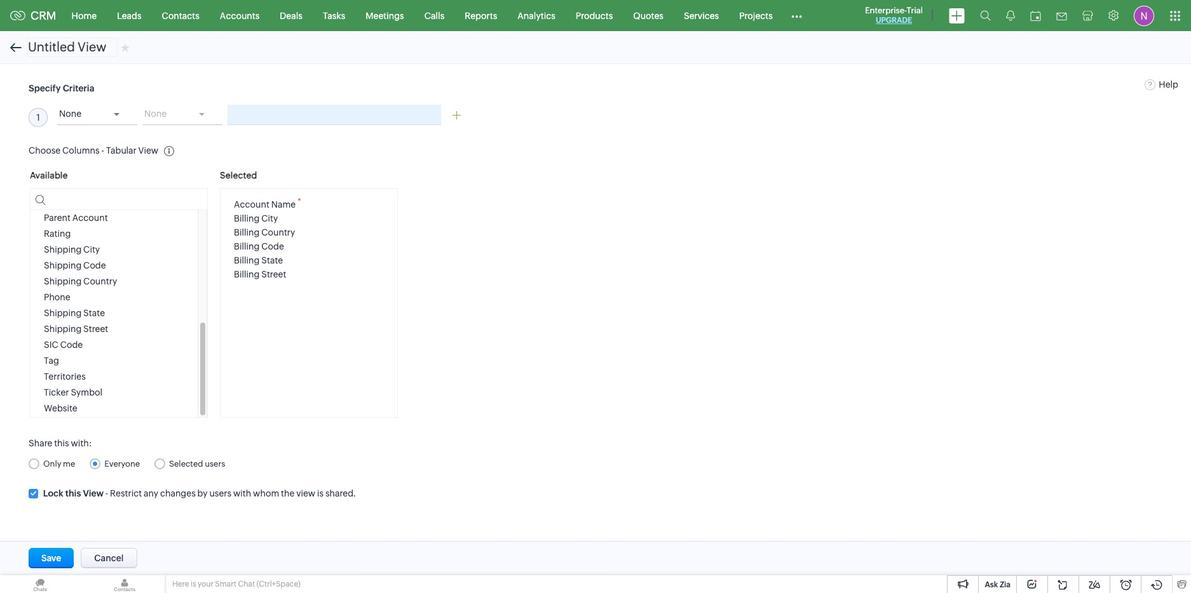 Task type: vqa. For each thing, say whether or not it's contained in the screenshot.
emails
no



Task type: locate. For each thing, give the bounding box(es) containing it.
chat
[[238, 580, 255, 589]]

1 vertical spatial is
[[191, 580, 196, 589]]

selected
[[220, 170, 257, 181], [169, 460, 203, 469]]

0 horizontal spatial street
[[83, 324, 108, 334]]

changes
[[160, 489, 196, 499]]

crm link
[[10, 9, 56, 22]]

1 vertical spatial state
[[83, 308, 105, 318]]

only
[[43, 460, 61, 469]]

any
[[144, 489, 158, 499]]

view right tabular at the left top of the page
[[138, 145, 158, 155]]

street inside billing city billing country billing code billing state billing street
[[261, 269, 286, 279]]

help specify criteria
[[29, 79, 1178, 93]]

1 horizontal spatial none
[[144, 109, 167, 119]]

1 horizontal spatial state
[[261, 255, 283, 265]]

profile image
[[1134, 5, 1154, 26]]

account inside the "account name *"
[[234, 199, 269, 210]]

0 vertical spatial account
[[234, 199, 269, 210]]

2 none field from the left
[[142, 105, 222, 125]]

ask
[[985, 581, 998, 590]]

users right by
[[209, 489, 231, 499]]

search element
[[972, 0, 998, 31]]

- left restrict
[[105, 489, 108, 499]]

selected for selected users
[[169, 460, 203, 469]]

1 horizontal spatial -
[[105, 489, 108, 499]]

1 vertical spatial street
[[83, 324, 108, 334]]

with:
[[71, 439, 92, 449]]

1 vertical spatial -
[[105, 489, 108, 499]]

account
[[234, 199, 269, 210], [72, 213, 108, 223]]

this right lock
[[65, 489, 81, 499]]

- left tabular at the left top of the page
[[101, 145, 104, 155]]

0 vertical spatial this
[[54, 439, 69, 449]]

street
[[261, 269, 286, 279], [83, 324, 108, 334]]

0 vertical spatial street
[[261, 269, 286, 279]]

2 vertical spatial code
[[60, 340, 83, 350]]

projects link
[[729, 0, 783, 31]]

is left your
[[191, 580, 196, 589]]

signals element
[[998, 0, 1023, 31]]

tag
[[44, 356, 59, 366]]

Other Modules field
[[783, 5, 810, 26]]

calls
[[424, 10, 444, 21]]

*
[[298, 197, 301, 206]]

0 vertical spatial view
[[138, 145, 158, 155]]

this
[[54, 439, 69, 449], [65, 489, 81, 499]]

share this with:
[[29, 439, 92, 449]]

users up by
[[205, 460, 225, 469]]

available
[[30, 170, 68, 181]]

is right 'view'
[[317, 489, 324, 499]]

enterprise-trial upgrade
[[865, 6, 923, 25]]

1 vertical spatial selected
[[169, 460, 203, 469]]

billing
[[234, 213, 260, 224], [234, 227, 260, 237], [234, 241, 260, 251], [234, 255, 260, 265], [234, 269, 260, 279]]

users
[[205, 460, 225, 469], [209, 489, 231, 499]]

choose
[[29, 145, 61, 155]]

everyone
[[104, 460, 140, 469]]

None text field
[[27, 37, 117, 57], [31, 189, 207, 210], [27, 37, 117, 57], [31, 189, 207, 210]]

1 vertical spatial country
[[83, 276, 117, 287]]

1 shipping from the top
[[44, 245, 82, 255]]

1 vertical spatial this
[[65, 489, 81, 499]]

selected up the "account name *"
[[220, 170, 257, 181]]

state inside billing city billing country billing code billing state billing street
[[261, 255, 283, 265]]

tasks
[[323, 10, 345, 21]]

0 vertical spatial is
[[317, 489, 324, 499]]

products
[[576, 10, 613, 21]]

this left with:
[[54, 439, 69, 449]]

none
[[59, 109, 81, 119], [144, 109, 167, 119]]

0 horizontal spatial account
[[72, 213, 108, 223]]

0 vertical spatial code
[[261, 241, 284, 251]]

None text field
[[228, 105, 441, 125]]

selected users
[[169, 460, 225, 469]]

0 horizontal spatial view
[[83, 489, 104, 499]]

only me
[[43, 460, 75, 469]]

2 none from the left
[[144, 109, 167, 119]]

signals image
[[1006, 10, 1015, 21]]

city inside billing city billing country billing code billing state billing street
[[261, 213, 278, 224]]

account name *
[[234, 197, 301, 210]]

0 horizontal spatial none
[[59, 109, 81, 119]]

1 horizontal spatial selected
[[220, 170, 257, 181]]

me
[[63, 460, 75, 469]]

4 billing from the top
[[234, 255, 260, 265]]

1 horizontal spatial street
[[261, 269, 286, 279]]

state
[[261, 255, 283, 265], [83, 308, 105, 318]]

1 vertical spatial view
[[83, 489, 104, 499]]

0 vertical spatial country
[[261, 227, 295, 237]]

code
[[261, 241, 284, 251], [83, 261, 106, 271], [60, 340, 83, 350]]

chats image
[[0, 576, 80, 594]]

1 horizontal spatial none field
[[142, 105, 222, 125]]

1 none from the left
[[59, 109, 81, 119]]

your
[[198, 580, 214, 589]]

0 horizontal spatial none field
[[57, 105, 137, 125]]

shipping
[[44, 245, 82, 255], [44, 261, 82, 271], [44, 276, 82, 287], [44, 308, 82, 318], [44, 324, 82, 334]]

0 vertical spatial selected
[[220, 170, 257, 181]]

sic
[[44, 340, 58, 350]]

search image
[[980, 10, 991, 21]]

1 horizontal spatial city
[[261, 213, 278, 224]]

1 vertical spatial account
[[72, 213, 108, 223]]

view left restrict
[[83, 489, 104, 499]]

create menu image
[[949, 8, 965, 23]]

account left name
[[234, 199, 269, 210]]

0 vertical spatial users
[[205, 460, 225, 469]]

-
[[101, 145, 104, 155], [105, 489, 108, 499]]

1 vertical spatial city
[[83, 245, 100, 255]]

services
[[684, 10, 719, 21]]

quotes link
[[623, 0, 674, 31]]

0 horizontal spatial state
[[83, 308, 105, 318]]

home link
[[61, 0, 107, 31]]

with
[[233, 489, 251, 499]]

0 vertical spatial city
[[261, 213, 278, 224]]

1 vertical spatial code
[[83, 261, 106, 271]]

view
[[138, 145, 158, 155], [83, 489, 104, 499]]

None field
[[57, 105, 137, 125], [142, 105, 222, 125]]

help
[[1159, 79, 1178, 90]]

account inside parent account rating shipping city shipping code shipping country phone shipping state shipping street sic code tag territories ticker symbol website
[[72, 213, 108, 223]]

0 horizontal spatial selected
[[169, 460, 203, 469]]

account right parent
[[72, 213, 108, 223]]

0 horizontal spatial city
[[83, 245, 100, 255]]

analytics link
[[507, 0, 566, 31]]

mails element
[[1049, 1, 1075, 30]]

None button
[[81, 549, 137, 569]]

accounts
[[220, 10, 260, 21]]

2 horizontal spatial code
[[261, 241, 284, 251]]

country
[[261, 227, 295, 237], [83, 276, 117, 287]]

code inside billing city billing country billing code billing state billing street
[[261, 241, 284, 251]]

state inside parent account rating shipping city shipping code shipping country phone shipping state shipping street sic code tag territories ticker symbol website
[[83, 308, 105, 318]]

calls link
[[414, 0, 455, 31]]

calendar image
[[1030, 10, 1041, 21]]

1 vertical spatial users
[[209, 489, 231, 499]]

ask zia
[[985, 581, 1011, 590]]

None submit
[[29, 549, 74, 569]]

columns
[[62, 145, 100, 155]]

city
[[261, 213, 278, 224], [83, 245, 100, 255]]

1 horizontal spatial view
[[138, 145, 158, 155]]

leads link
[[107, 0, 152, 31]]

1 horizontal spatial account
[[234, 199, 269, 210]]

tabular
[[106, 145, 136, 155]]

create menu element
[[941, 0, 972, 31]]

0 vertical spatial -
[[101, 145, 104, 155]]

whom
[[253, 489, 279, 499]]

0 horizontal spatial country
[[83, 276, 117, 287]]

here is your smart chat (ctrl+space)
[[172, 580, 300, 589]]

1 horizontal spatial country
[[261, 227, 295, 237]]

meetings
[[366, 10, 404, 21]]

0 vertical spatial state
[[261, 255, 283, 265]]

enterprise-
[[865, 6, 907, 15]]

contacts
[[162, 10, 199, 21]]

selected up the changes
[[169, 460, 203, 469]]

services link
[[674, 0, 729, 31]]



Task type: describe. For each thing, give the bounding box(es) containing it.
zia
[[1000, 581, 1011, 590]]

trial
[[907, 6, 923, 15]]

parent account rating shipping city shipping code shipping country phone shipping state shipping street sic code tag territories ticker symbol website
[[44, 213, 117, 414]]

upgrade
[[876, 16, 912, 25]]

1 none field from the left
[[57, 105, 137, 125]]

contacts image
[[85, 576, 165, 594]]

this for share
[[54, 439, 69, 449]]

share
[[29, 439, 52, 449]]

crm
[[31, 9, 56, 22]]

reports
[[465, 10, 497, 21]]

shared.
[[325, 489, 356, 499]]

the
[[281, 489, 294, 499]]

contacts link
[[152, 0, 210, 31]]

city inside parent account rating shipping city shipping code shipping country phone shipping state shipping street sic code tag territories ticker symbol website
[[83, 245, 100, 255]]

view
[[296, 489, 315, 499]]

analytics
[[518, 10, 555, 21]]

lock this view - restrict any changes by users with whom the view is shared.
[[43, 489, 356, 499]]

3 shipping from the top
[[44, 276, 82, 287]]

5 shipping from the top
[[44, 324, 82, 334]]

quotes
[[633, 10, 664, 21]]

name
[[271, 199, 296, 210]]

this for lock
[[65, 489, 81, 499]]

street inside parent account rating shipping city shipping code shipping country phone shipping state shipping street sic code tag territories ticker symbol website
[[83, 324, 108, 334]]

accounts link
[[210, 0, 270, 31]]

5 billing from the top
[[234, 269, 260, 279]]

products link
[[566, 0, 623, 31]]

territories
[[44, 372, 86, 382]]

country inside billing city billing country billing code billing state billing street
[[261, 227, 295, 237]]

profile element
[[1126, 0, 1162, 31]]

by
[[197, 489, 208, 499]]

help link
[[1145, 79, 1178, 90]]

3 billing from the top
[[234, 241, 260, 251]]

mark as favorite image
[[121, 42, 129, 52]]

symbol
[[71, 388, 102, 398]]

deals link
[[270, 0, 313, 31]]

deals
[[280, 10, 302, 21]]

smart
[[215, 580, 236, 589]]

leads
[[117, 10, 141, 21]]

home
[[72, 10, 97, 21]]

meetings link
[[355, 0, 414, 31]]

parent
[[44, 213, 70, 223]]

criteria
[[63, 83, 94, 93]]

2 billing from the top
[[234, 227, 260, 237]]

rating
[[44, 229, 71, 239]]

1 horizontal spatial is
[[317, 489, 324, 499]]

here
[[172, 580, 189, 589]]

phone
[[44, 292, 70, 303]]

restrict
[[110, 489, 142, 499]]

mails image
[[1056, 12, 1067, 20]]

(ctrl+space)
[[256, 580, 300, 589]]

specify
[[29, 83, 61, 93]]

0 horizontal spatial is
[[191, 580, 196, 589]]

choose columns - tabular view
[[29, 145, 158, 155]]

1 horizontal spatial code
[[83, 261, 106, 271]]

selected for selected
[[220, 170, 257, 181]]

billing city billing country billing code billing state billing street
[[234, 213, 295, 279]]

2 shipping from the top
[[44, 261, 82, 271]]

0 horizontal spatial code
[[60, 340, 83, 350]]

1 billing from the top
[[234, 213, 260, 224]]

website
[[44, 404, 77, 414]]

ticker
[[44, 388, 69, 398]]

lock
[[43, 489, 63, 499]]

0 horizontal spatial -
[[101, 145, 104, 155]]

reports link
[[455, 0, 507, 31]]

4 shipping from the top
[[44, 308, 82, 318]]

tasks link
[[313, 0, 355, 31]]

projects
[[739, 10, 773, 21]]

country inside parent account rating shipping city shipping code shipping country phone shipping state shipping street sic code tag territories ticker symbol website
[[83, 276, 117, 287]]



